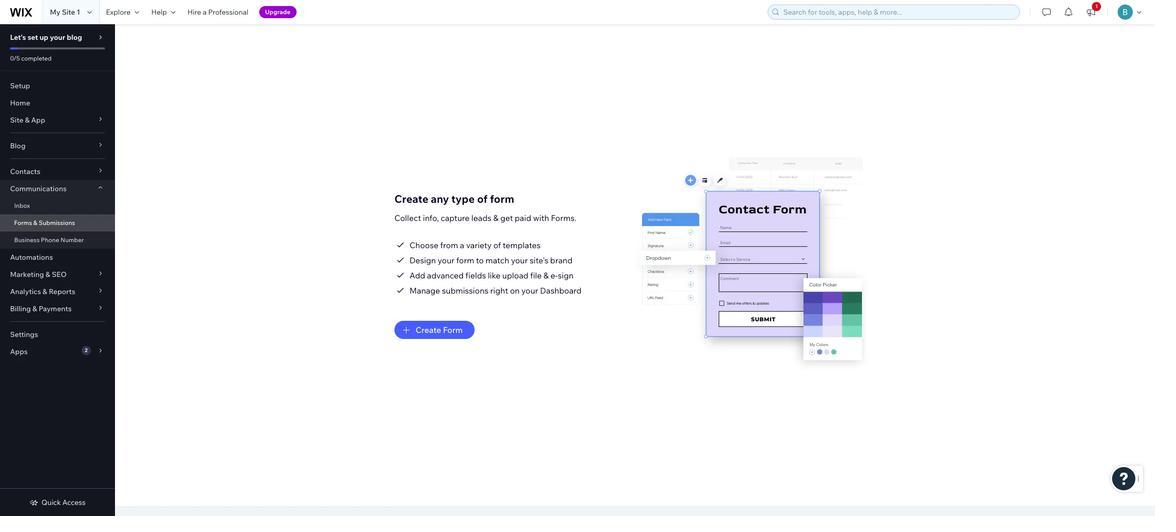 Task type: locate. For each thing, give the bounding box(es) containing it.
site inside dropdown button
[[10, 116, 23, 125]]

upload
[[503, 270, 529, 280]]

contacts
[[10, 167, 40, 176]]

marketing & seo button
[[0, 266, 115, 283]]

& inside dropdown button
[[25, 116, 30, 125]]

1 vertical spatial a
[[460, 240, 465, 250]]

marketing & seo
[[10, 270, 67, 279]]

quick access button
[[29, 498, 86, 507]]

my
[[50, 8, 60, 17]]

create any type of form
[[395, 192, 515, 205]]

of
[[477, 192, 488, 205], [494, 240, 501, 250]]

2
[[85, 347, 88, 354]]

choose
[[410, 240, 439, 250]]

0 horizontal spatial a
[[203, 8, 207, 17]]

info,
[[423, 213, 439, 223]]

1 vertical spatial of
[[494, 240, 501, 250]]

& inside dropdown button
[[32, 304, 37, 313]]

1 horizontal spatial 1
[[1096, 3, 1099, 10]]

1 vertical spatial create
[[416, 325, 441, 335]]

& inside 'dropdown button'
[[46, 270, 50, 279]]

home link
[[0, 94, 115, 112]]

form
[[490, 192, 515, 205], [457, 255, 475, 265]]

any
[[431, 192, 449, 205]]

fields
[[466, 270, 486, 280]]

templates
[[503, 240, 541, 250]]

up
[[40, 33, 48, 42]]

create left form
[[416, 325, 441, 335]]

0 vertical spatial a
[[203, 8, 207, 17]]

create up collect
[[395, 192, 429, 205]]

1 horizontal spatial site
[[62, 8, 75, 17]]

site down 'home'
[[10, 116, 23, 125]]

analytics & reports
[[10, 287, 75, 296]]

1 vertical spatial form
[[457, 255, 475, 265]]

of up leads
[[477, 192, 488, 205]]

paid
[[515, 213, 532, 223]]

& left app
[[25, 116, 30, 125]]

& inside dropdown button
[[43, 287, 47, 296]]

0 vertical spatial form
[[490, 192, 515, 205]]

0 vertical spatial create
[[395, 192, 429, 205]]

reports
[[49, 287, 75, 296]]

marketing
[[10, 270, 44, 279]]

site's
[[530, 255, 549, 265]]

& inside choose from a variety of templates design your form to match your site's brand add advanced fields like upload file & e-sign manage submissions right on your dashboard
[[544, 270, 549, 280]]

explore
[[106, 8, 131, 17]]

forms & submissions link
[[0, 214, 115, 232]]

forms
[[14, 219, 32, 227]]

a
[[203, 8, 207, 17], [460, 240, 465, 250]]

0 horizontal spatial form
[[457, 255, 475, 265]]

hire a professional
[[188, 8, 249, 17]]

app
[[31, 116, 45, 125]]

blog
[[10, 141, 25, 150]]

automations
[[10, 253, 53, 262]]

form up get
[[490, 192, 515, 205]]

billing & payments
[[10, 304, 72, 313]]

of up match
[[494, 240, 501, 250]]

site
[[62, 8, 75, 17], [10, 116, 23, 125]]

0 vertical spatial site
[[62, 8, 75, 17]]

your right up
[[50, 33, 65, 42]]

billing & payments button
[[0, 300, 115, 317]]

create for create form
[[416, 325, 441, 335]]

completed
[[21, 55, 52, 62]]

like
[[488, 270, 501, 280]]

create inside button
[[416, 325, 441, 335]]

professional
[[208, 8, 249, 17]]

type
[[452, 192, 475, 205]]

1 horizontal spatial a
[[460, 240, 465, 250]]

with
[[533, 213, 549, 223]]

forms & submissions
[[14, 219, 75, 227]]

design
[[410, 255, 436, 265]]

a right hire
[[203, 8, 207, 17]]

0 vertical spatial of
[[477, 192, 488, 205]]

0 horizontal spatial site
[[10, 116, 23, 125]]

sidebar element
[[0, 24, 115, 516]]

dashboard
[[540, 285, 582, 296]]

1 horizontal spatial of
[[494, 240, 501, 250]]

1
[[1096, 3, 1099, 10], [77, 8, 80, 17]]

& for payments
[[32, 304, 37, 313]]

create
[[395, 192, 429, 205], [416, 325, 441, 335]]

blog button
[[0, 137, 115, 154]]

advanced
[[427, 270, 464, 280]]

quick access
[[42, 498, 86, 507]]

form left to
[[457, 255, 475, 265]]

collect info, capture leads & get paid with forms.
[[395, 213, 577, 223]]

quick
[[42, 498, 61, 507]]

& right forms
[[33, 219, 37, 227]]

right
[[491, 285, 509, 296]]

&
[[25, 116, 30, 125], [494, 213, 499, 223], [33, 219, 37, 227], [46, 270, 50, 279], [544, 270, 549, 280], [43, 287, 47, 296], [32, 304, 37, 313]]

inbox link
[[0, 197, 115, 214]]

& for app
[[25, 116, 30, 125]]

& left e-
[[544, 270, 549, 280]]

site & app
[[10, 116, 45, 125]]

inbox
[[14, 202, 30, 209]]

settings
[[10, 330, 38, 339]]

create for create any type of form
[[395, 192, 429, 205]]

set
[[28, 33, 38, 42]]

site right my at the top
[[62, 8, 75, 17]]

& right billing
[[32, 304, 37, 313]]

& left seo
[[46, 270, 50, 279]]

a right from
[[460, 240, 465, 250]]

variety
[[466, 240, 492, 250]]

1 button
[[1081, 0, 1103, 24]]

1 horizontal spatial form
[[490, 192, 515, 205]]

a inside hire a professional link
[[203, 8, 207, 17]]

setup
[[10, 81, 30, 90]]

sign
[[558, 270, 574, 280]]

& left get
[[494, 213, 499, 223]]

leads
[[472, 213, 492, 223]]

& left reports
[[43, 287, 47, 296]]

1 vertical spatial site
[[10, 116, 23, 125]]



Task type: describe. For each thing, give the bounding box(es) containing it.
settings link
[[0, 326, 115, 343]]

number
[[61, 236, 84, 244]]

your down templates
[[511, 255, 528, 265]]

add
[[410, 270, 425, 280]]

form inside choose from a variety of templates design your form to match your site's brand add advanced fields like upload file & e-sign manage submissions right on your dashboard
[[457, 255, 475, 265]]

of inside choose from a variety of templates design your form to match your site's brand add advanced fields like upload file & e-sign manage submissions right on your dashboard
[[494, 240, 501, 250]]

create form
[[416, 325, 463, 335]]

get
[[501, 213, 513, 223]]

let's set up your blog
[[10, 33, 82, 42]]

setup link
[[0, 77, 115, 94]]

your up advanced
[[438, 255, 455, 265]]

hire a professional link
[[182, 0, 255, 24]]

home
[[10, 98, 30, 108]]

your inside the sidebar element
[[50, 33, 65, 42]]

hire
[[188, 8, 201, 17]]

payments
[[39, 304, 72, 313]]

& for seo
[[46, 270, 50, 279]]

analytics & reports button
[[0, 283, 115, 300]]

business
[[14, 236, 40, 244]]

contacts button
[[0, 163, 115, 180]]

blog
[[67, 33, 82, 42]]

capture
[[441, 213, 470, 223]]

your right on
[[522, 285, 539, 296]]

0 horizontal spatial of
[[477, 192, 488, 205]]

0 horizontal spatial 1
[[77, 8, 80, 17]]

communications button
[[0, 180, 115, 197]]

submissions
[[39, 219, 75, 227]]

access
[[62, 498, 86, 507]]

match
[[486, 255, 510, 265]]

analytics
[[10, 287, 41, 296]]

manage
[[410, 285, 440, 296]]

file
[[531, 270, 542, 280]]

my site 1
[[50, 8, 80, 17]]

choose from a variety of templates design your form to match your site's brand add advanced fields like upload file & e-sign manage submissions right on your dashboard
[[410, 240, 582, 296]]

site & app button
[[0, 112, 115, 129]]

collect
[[395, 213, 421, 223]]

submissions
[[442, 285, 489, 296]]

brand
[[551, 255, 573, 265]]

e-
[[551, 270, 558, 280]]

phone
[[41, 236, 59, 244]]

upgrade
[[265, 8, 291, 16]]

help
[[151, 8, 167, 17]]

& for reports
[[43, 287, 47, 296]]

from
[[441, 240, 458, 250]]

to
[[476, 255, 484, 265]]

on
[[510, 285, 520, 296]]

business phone number
[[14, 236, 84, 244]]

& for submissions
[[33, 219, 37, 227]]

1 inside 1 button
[[1096, 3, 1099, 10]]

forms.
[[551, 213, 577, 223]]

automations link
[[0, 249, 115, 266]]

let's
[[10, 33, 26, 42]]

business phone number link
[[0, 232, 115, 249]]

create form button
[[395, 321, 475, 339]]

0/5 completed
[[10, 55, 52, 62]]

Search for tools, apps, help & more... field
[[781, 5, 1017, 19]]

communications
[[10, 184, 67, 193]]

0/5
[[10, 55, 20, 62]]

seo
[[52, 270, 67, 279]]

a inside choose from a variety of templates design your form to match your site's brand add advanced fields like upload file & e-sign manage submissions right on your dashboard
[[460, 240, 465, 250]]

form
[[443, 325, 463, 335]]

billing
[[10, 304, 31, 313]]

help button
[[145, 0, 182, 24]]

apps
[[10, 347, 28, 356]]



Task type: vqa. For each thing, say whether or not it's contained in the screenshot.
the Add
yes



